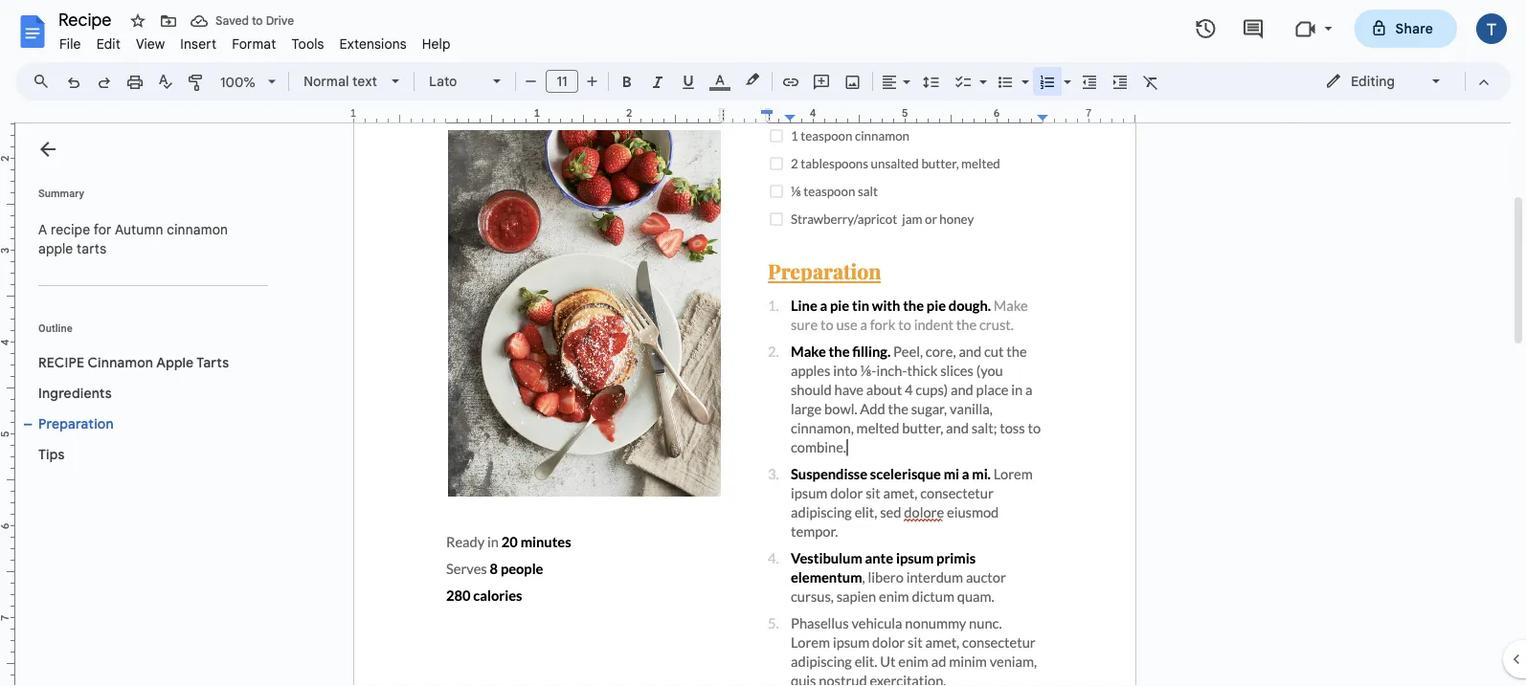 Task type: locate. For each thing, give the bounding box(es) containing it.
preparation
[[38, 416, 114, 432]]

autumn
[[115, 221, 163, 238]]

application
[[0, 0, 1527, 687]]

right margin image
[[1038, 108, 1135, 123]]

numbered list menu image
[[1059, 69, 1072, 76]]

file menu item
[[52, 33, 89, 55]]

menu bar containing file
[[52, 25, 458, 57]]

help menu item
[[414, 33, 458, 55]]

summary heading
[[38, 186, 84, 201]]

drive
[[266, 14, 294, 28]]

Star checkbox
[[125, 8, 151, 34]]

tools menu item
[[284, 33, 332, 55]]

recipe cinnamon apple tarts
[[38, 354, 229, 371]]

editing button
[[1312, 67, 1457, 96]]

1
[[350, 107, 357, 120]]

edit menu item
[[89, 33, 128, 55]]

normal text
[[304, 73, 377, 90]]

Font size field
[[546, 70, 586, 94]]

lato
[[429, 73, 457, 90]]

insert
[[180, 35, 217, 52]]

edit
[[96, 35, 121, 52]]

tarts
[[77, 240, 106, 257]]

menu bar
[[52, 25, 458, 57]]

summary element
[[29, 211, 268, 268]]

align & indent image
[[879, 68, 901, 95]]

styles list. normal text selected. option
[[304, 68, 380, 95]]

view menu item
[[128, 33, 173, 55]]

file
[[59, 35, 81, 52]]

format
[[232, 35, 276, 52]]

for
[[94, 221, 112, 238]]

tips
[[38, 446, 65, 463]]

outline heading
[[15, 321, 276, 348]]

insert image image
[[842, 68, 864, 95]]

editing
[[1351, 73, 1395, 90]]

document outline element
[[15, 124, 276, 687]]

extensions
[[340, 35, 407, 52]]

Zoom text field
[[215, 69, 261, 96]]

summary
[[38, 187, 84, 199]]

ingredients
[[38, 385, 112, 402]]



Task type: vqa. For each thing, say whether or not it's contained in the screenshot.
"P"
no



Task type: describe. For each thing, give the bounding box(es) containing it.
insert menu item
[[173, 33, 224, 55]]

tarts
[[197, 354, 229, 371]]

main toolbar
[[57, 0, 1166, 396]]

extensions menu item
[[332, 33, 414, 55]]

mode and view toolbar
[[1311, 62, 1500, 101]]

outline
[[38, 322, 73, 334]]

share
[[1396, 20, 1434, 37]]

saved to drive
[[215, 14, 294, 28]]

tools
[[292, 35, 324, 52]]

a
[[38, 221, 47, 238]]

Font size text field
[[547, 70, 577, 93]]

Rename text field
[[52, 8, 123, 31]]

normal
[[304, 73, 349, 90]]

share button
[[1355, 10, 1458, 48]]

recipe
[[38, 354, 85, 371]]

saved to drive button
[[186, 8, 299, 34]]

cinnamon
[[88, 354, 153, 371]]

format menu item
[[224, 33, 284, 55]]

highlight color image
[[742, 68, 763, 91]]

to
[[252, 14, 263, 28]]

line & paragraph spacing image
[[921, 68, 943, 95]]

saved
[[215, 14, 249, 28]]

Menus field
[[24, 68, 66, 95]]

bulleted list menu image
[[1017, 69, 1030, 76]]

text color image
[[710, 68, 731, 91]]

cinnamon
[[167, 221, 228, 238]]

help
[[422, 35, 451, 52]]

apple
[[38, 240, 73, 257]]

a recipe for autumn cinnamon apple tarts
[[38, 221, 232, 257]]

menu bar inside menu bar banner
[[52, 25, 458, 57]]

view
[[136, 35, 165, 52]]

menu bar banner
[[0, 0, 1527, 687]]

recipe
[[51, 221, 90, 238]]

apple
[[156, 354, 194, 371]]

application containing share
[[0, 0, 1527, 687]]

left margin image
[[354, 108, 451, 123]]

font list. lato selected. option
[[429, 68, 482, 95]]

text
[[353, 73, 377, 90]]

Zoom field
[[213, 68, 284, 97]]



